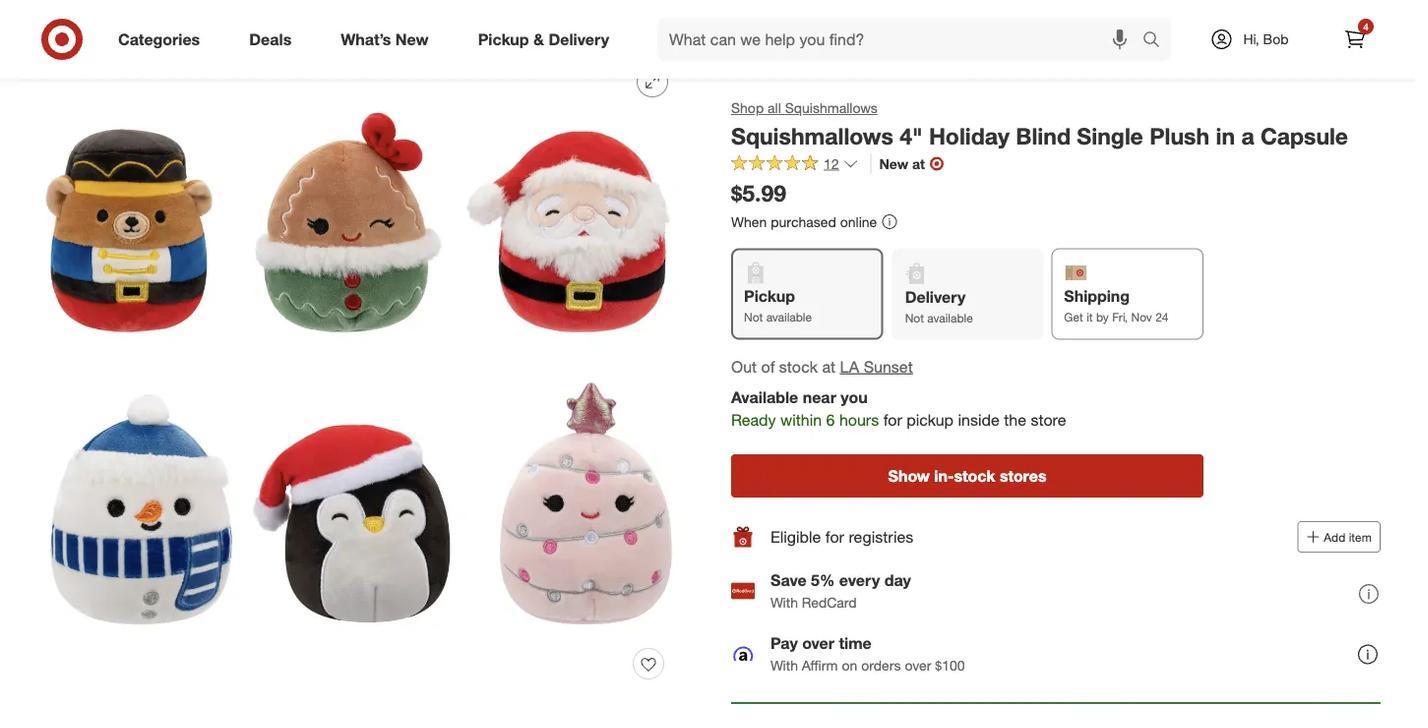 Task type: locate. For each thing, give the bounding box(es) containing it.
0 horizontal spatial new
[[396, 30, 429, 49]]

new
[[396, 30, 429, 49], [879, 155, 909, 172]]

plush
[[1150, 122, 1210, 150]]

hi, bob
[[1244, 31, 1289, 48]]

0 horizontal spatial delivery
[[549, 30, 609, 49]]

it
[[1087, 309, 1093, 324]]

0 horizontal spatial pickup
[[478, 30, 529, 49]]

redcard
[[802, 594, 857, 611]]

not
[[744, 309, 763, 324], [905, 310, 924, 325]]

pickup up of
[[744, 287, 795, 306]]

fri,
[[1112, 309, 1128, 324]]

pay
[[771, 635, 798, 654]]

0 vertical spatial pickup
[[478, 30, 529, 49]]

not inside delivery not available
[[905, 310, 924, 325]]

get
[[1064, 309, 1083, 324]]

for right "hours"
[[883, 410, 902, 429]]

1 horizontal spatial not
[[905, 310, 924, 325]]

available inside delivery not available
[[927, 310, 973, 325]]

at
[[912, 155, 925, 172], [822, 357, 836, 377]]

1 vertical spatial squishmallows
[[731, 122, 893, 150]]

0 vertical spatial squishmallows
[[785, 99, 878, 117]]

shop all squishmallows squishmallows 4" holiday blind single plush in a capsule
[[731, 99, 1348, 150]]

/
[[76, 12, 81, 29]]

target
[[34, 12, 72, 29]]

pickup
[[907, 410, 954, 429]]

pickup not available
[[744, 287, 812, 324]]

every
[[839, 572, 880, 591]]

orders
[[861, 657, 901, 674]]

1 with from the top
[[771, 594, 798, 611]]

1 vertical spatial with
[[771, 657, 798, 674]]

hours
[[839, 410, 879, 429]]

pickup for &
[[478, 30, 529, 49]]

purchased
[[771, 213, 836, 230]]

not inside pickup not available
[[744, 309, 763, 324]]

for right eligible
[[826, 528, 844, 547]]

with inside save 5% every day with redcard
[[771, 594, 798, 611]]

$100
[[935, 657, 965, 674]]

categories link
[[101, 18, 225, 61]]

2 with from the top
[[771, 657, 798, 674]]

1 vertical spatial over
[[905, 657, 931, 674]]

single
[[1077, 122, 1143, 150]]

available
[[731, 388, 798, 407]]

bob
[[1263, 31, 1289, 48]]

stock inside button
[[954, 467, 996, 486]]

pickup for not
[[744, 287, 795, 306]]

by
[[1096, 309, 1109, 324]]

1 horizontal spatial over
[[905, 657, 931, 674]]

what's new link
[[324, 18, 453, 61]]

available for pickup
[[766, 309, 812, 324]]

of
[[761, 357, 775, 377]]

0 horizontal spatial available
[[766, 309, 812, 324]]

day
[[884, 572, 911, 591]]

eligible
[[771, 528, 821, 547]]

1 horizontal spatial delivery
[[905, 288, 966, 307]]

for
[[883, 410, 902, 429], [826, 528, 844, 547]]

pickup
[[478, 30, 529, 49], [744, 287, 795, 306]]

stock
[[779, 357, 818, 377], [954, 467, 996, 486]]

when
[[731, 213, 767, 230]]

add item button
[[1298, 522, 1381, 553]]

1 horizontal spatial new
[[879, 155, 909, 172]]

holiday
[[929, 122, 1010, 150]]

over left $100
[[905, 657, 931, 674]]

1 vertical spatial delivery
[[905, 288, 966, 307]]

within
[[781, 410, 822, 429]]

stock left stores
[[954, 467, 996, 486]]

0 horizontal spatial over
[[802, 635, 835, 654]]

at left la
[[822, 357, 836, 377]]

stock right of
[[779, 357, 818, 377]]

show in-stock stores button
[[731, 455, 1204, 498]]

0 horizontal spatial not
[[744, 309, 763, 324]]

pickup & delivery
[[478, 30, 609, 49]]

show
[[888, 467, 930, 486]]

&
[[533, 30, 544, 49]]

hi,
[[1244, 31, 1260, 48]]

0 horizontal spatial stock
[[779, 357, 818, 377]]

delivery up the sunset
[[905, 288, 966, 307]]

1 horizontal spatial at
[[912, 155, 925, 172]]

advertisement region
[[731, 703, 1381, 706]]

blind
[[1016, 122, 1071, 150]]

deals
[[249, 30, 292, 49]]

with down save
[[771, 594, 798, 611]]

0 vertical spatial over
[[802, 635, 835, 654]]

pickup left &
[[478, 30, 529, 49]]

4"
[[900, 122, 923, 150]]

0 horizontal spatial for
[[826, 528, 844, 547]]

12 link
[[731, 154, 859, 177]]

out
[[731, 357, 757, 377]]

available inside pickup not available
[[766, 309, 812, 324]]

$5.99
[[731, 180, 786, 207]]

new down the 4"
[[879, 155, 909, 172]]

not up out
[[744, 309, 763, 324]]

over
[[802, 635, 835, 654], [905, 657, 931, 674]]

pay over time with affirm on orders over $100
[[771, 635, 965, 674]]

6
[[826, 410, 835, 429]]

delivery right &
[[549, 30, 609, 49]]

when purchased online
[[731, 213, 877, 230]]

1 horizontal spatial stock
[[954, 467, 996, 486]]

delivery
[[549, 30, 609, 49], [905, 288, 966, 307]]

not up the sunset
[[905, 310, 924, 325]]

at down the 4"
[[912, 155, 925, 172]]

5%
[[811, 572, 835, 591]]

capsule
[[1261, 122, 1348, 150]]

available
[[766, 309, 812, 324], [927, 310, 973, 325]]

pickup & delivery link
[[461, 18, 634, 61]]

sunset
[[864, 357, 913, 377]]

0 vertical spatial stock
[[779, 357, 818, 377]]

inside
[[958, 410, 1000, 429]]

0 vertical spatial with
[[771, 594, 798, 611]]

not for pickup
[[744, 309, 763, 324]]

new right what's
[[396, 30, 429, 49]]

delivery inside delivery not available
[[905, 288, 966, 307]]

with
[[771, 594, 798, 611], [771, 657, 798, 674]]

available near you ready within 6 hours for pickup inside the store
[[731, 388, 1066, 429]]

item
[[1349, 530, 1372, 545]]

0 vertical spatial for
[[883, 410, 902, 429]]

toys
[[85, 12, 112, 29]]

1 vertical spatial pickup
[[744, 287, 795, 306]]

1 horizontal spatial pickup
[[744, 287, 795, 306]]

1 horizontal spatial for
[[883, 410, 902, 429]]

what's
[[341, 30, 391, 49]]

0 horizontal spatial at
[[822, 357, 836, 377]]

What can we help you find? suggestions appear below search field
[[657, 18, 1148, 61]]

1 horizontal spatial available
[[927, 310, 973, 325]]

over up affirm
[[802, 635, 835, 654]]

1 vertical spatial stock
[[954, 467, 996, 486]]

4
[[1363, 20, 1369, 32]]

24
[[1156, 309, 1169, 324]]

0 vertical spatial delivery
[[549, 30, 609, 49]]

pickup inside pickup not available
[[744, 287, 795, 306]]

with down pay
[[771, 657, 798, 674]]

available for delivery
[[927, 310, 973, 325]]

search
[[1134, 32, 1181, 51]]



Task type: describe. For each thing, give the bounding box(es) containing it.
ready
[[731, 410, 776, 429]]

stores
[[1000, 467, 1047, 486]]

target link
[[34, 12, 72, 29]]

1 vertical spatial new
[[879, 155, 909, 172]]

show in-stock stores
[[888, 467, 1047, 486]]

store
[[1031, 410, 1066, 429]]

the
[[1004, 410, 1027, 429]]

shipping get it by fri, nov 24
[[1064, 287, 1169, 324]]

not for delivery
[[905, 310, 924, 325]]

shipping
[[1064, 287, 1130, 306]]

out of stock at la sunset
[[731, 357, 913, 377]]

all
[[768, 99, 781, 117]]

near
[[803, 388, 836, 407]]

toys link
[[85, 12, 112, 29]]

new at
[[879, 155, 925, 172]]

in-
[[934, 467, 954, 486]]

1 vertical spatial at
[[822, 357, 836, 377]]

online
[[840, 213, 877, 230]]

shop
[[731, 99, 764, 117]]

stock for of
[[779, 357, 818, 377]]

categories
[[118, 30, 200, 49]]

save 5% every day with redcard
[[771, 572, 911, 611]]

squishmallows 4&#34; holiday blind single plush in a capsule, 1 of 56 image
[[34, 50, 684, 700]]

4 link
[[1334, 18, 1377, 61]]

with inside pay over time with affirm on orders over $100
[[771, 657, 798, 674]]

delivery not available
[[905, 288, 973, 325]]

delivery inside pickup & delivery link
[[549, 30, 609, 49]]

add
[[1324, 530, 1346, 545]]

12
[[824, 155, 839, 172]]

1 vertical spatial for
[[826, 528, 844, 547]]

nov
[[1131, 309, 1152, 324]]

0 vertical spatial at
[[912, 155, 925, 172]]

target / toys
[[34, 12, 112, 29]]

la
[[840, 357, 859, 377]]

on
[[842, 657, 858, 674]]

what's new
[[341, 30, 429, 49]]

eligible for registries
[[771, 528, 914, 547]]

registries
[[849, 528, 914, 547]]

search button
[[1134, 18, 1181, 65]]

stock for in-
[[954, 467, 996, 486]]

time
[[839, 635, 872, 654]]

for inside available near you ready within 6 hours for pickup inside the store
[[883, 410, 902, 429]]

la sunset button
[[840, 356, 913, 378]]

add item
[[1324, 530, 1372, 545]]

deals link
[[232, 18, 316, 61]]

in
[[1216, 122, 1235, 150]]

save
[[771, 572, 807, 591]]

a
[[1242, 122, 1255, 150]]

affirm
[[802, 657, 838, 674]]

0 vertical spatial new
[[396, 30, 429, 49]]

you
[[841, 388, 868, 407]]



Task type: vqa. For each thing, say whether or not it's contained in the screenshot.
Q&A
no



